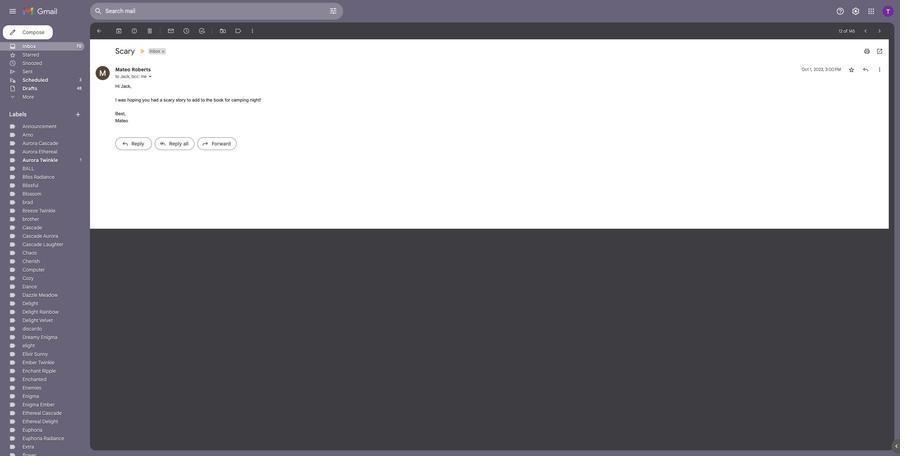 Task type: vqa. For each thing, say whether or not it's contained in the screenshot.
Twinkle corresponding to Breeze Twinkle
yes



Task type: describe. For each thing, give the bounding box(es) containing it.
settings image
[[852, 7, 860, 15]]

delete image
[[146, 27, 153, 34]]

elight link
[[23, 343, 35, 349]]

cherish link
[[23, 258, 40, 265]]

delight link
[[23, 301, 38, 307]]

aurora cascade link
[[23, 140, 58, 147]]

more image
[[249, 27, 256, 34]]

the
[[206, 97, 212, 103]]

cascade for cascade aurora
[[23, 233, 42, 239]]

hi
[[115, 84, 120, 89]]

dazzle meadow link
[[23, 292, 58, 298]]

reply for reply
[[131, 141, 144, 147]]

search mail image
[[92, 5, 105, 18]]

2 horizontal spatial to
[[201, 97, 205, 103]]

reply all
[[169, 141, 189, 147]]

more
[[23, 94, 34, 100]]

chaos
[[23, 250, 37, 256]]

cozy
[[23, 275, 34, 282]]

brother
[[23, 216, 39, 223]]

delight velvet link
[[23, 317, 53, 324]]

48
[[77, 86, 82, 91]]

dance link
[[23, 284, 37, 290]]

ethereal cascade link
[[23, 410, 62, 417]]

aurora twinkle link
[[23, 157, 58, 163]]

you
[[142, 97, 150, 103]]

1 mateo from the top
[[115, 66, 130, 73]]

move to image
[[219, 27, 226, 34]]

add
[[192, 97, 200, 103]]

dreamy enigma
[[23, 334, 57, 341]]

compose button
[[3, 25, 53, 39]]

story
[[176, 97, 186, 103]]

blossom
[[23, 191, 41, 197]]

,
[[129, 74, 130, 79]]

euphoria link
[[23, 427, 42, 434]]

dazzle meadow
[[23, 292, 58, 298]]

camping
[[231, 97, 249, 103]]

0 vertical spatial ethereal
[[39, 149, 57, 155]]

twinkle for ember twinkle
[[38, 360, 54, 366]]

hi jack,
[[115, 84, 132, 89]]

best,
[[115, 111, 126, 116]]

2 mateo from the top
[[115, 118, 128, 123]]

cascade up aurora ethereal
[[39, 140, 58, 147]]

enchanted
[[23, 377, 46, 383]]

cascade for cascade link on the left of page
[[23, 225, 42, 231]]

extra link
[[23, 444, 34, 450]]

starred
[[23, 52, 39, 58]]

aurora cascade
[[23, 140, 58, 147]]

cascade aurora
[[23, 233, 58, 239]]

starred link
[[23, 52, 39, 58]]

1
[[80, 158, 82, 163]]

3
[[79, 77, 82, 83]]

dazzle
[[23, 292, 37, 298]]

announcement link
[[23, 123, 56, 130]]

labels navigation
[[0, 23, 90, 456]]

ripple
[[42, 368, 56, 374]]

enchant ripple
[[23, 368, 56, 374]]

enchant ripple link
[[23, 368, 56, 374]]

3:00 pm
[[825, 67, 841, 72]]

cascade link
[[23, 225, 42, 231]]

breeze twinkle
[[23, 208, 55, 214]]

more button
[[0, 93, 84, 101]]

1 horizontal spatial to
[[187, 97, 191, 103]]

Search mail text field
[[105, 8, 309, 15]]

archive image
[[115, 27, 122, 34]]

computer link
[[23, 267, 45, 273]]

cascade laughter link
[[23, 242, 63, 248]]

scheduled
[[23, 77, 48, 83]]

enemies link
[[23, 385, 41, 391]]

reply for reply all
[[169, 141, 182, 147]]

arno
[[23, 132, 33, 138]]

brad
[[23, 199, 33, 206]]

velvet
[[39, 317, 53, 324]]

inbox for inbox link
[[23, 43, 36, 50]]

0 horizontal spatial ember
[[23, 360, 37, 366]]

rainbow
[[40, 309, 58, 315]]

cozy link
[[23, 275, 34, 282]]

enigma for enigma ember
[[23, 402, 39, 408]]

to jack , bcc: me
[[115, 74, 147, 79]]

brother link
[[23, 216, 39, 223]]

radiance for euphoria radiance
[[44, 436, 64, 442]]

compose
[[23, 29, 44, 36]]

delight for delight rainbow
[[23, 309, 38, 315]]

forward
[[212, 141, 231, 147]]

back to inbox image
[[96, 27, 103, 34]]

12 of 145
[[839, 28, 855, 34]]

inbox link
[[23, 43, 36, 50]]

euphoria for euphoria link
[[23, 427, 42, 434]]

elixir
[[23, 351, 33, 358]]

labels heading
[[9, 111, 75, 118]]

enigma for the enigma link
[[23, 393, 39, 400]]

scary
[[115, 46, 135, 56]]

report spam image
[[131, 27, 138, 34]]

roberts
[[132, 66, 151, 73]]

show details image
[[148, 75, 152, 79]]

1 horizontal spatial ember
[[40, 402, 55, 408]]

sunny
[[34, 351, 48, 358]]

bliss radiance link
[[23, 174, 55, 180]]

145
[[849, 28, 855, 34]]

cascade aurora link
[[23, 233, 58, 239]]

best, mateo
[[115, 111, 128, 123]]

dance
[[23, 284, 37, 290]]

was
[[118, 97, 126, 103]]

blissful
[[23, 182, 38, 189]]

drafts
[[23, 85, 37, 92]]

enigma ember
[[23, 402, 55, 408]]

forward link
[[197, 137, 237, 150]]

aurora ethereal link
[[23, 149, 57, 155]]



Task type: locate. For each thing, give the bounding box(es) containing it.
ethereal up euphoria link
[[23, 419, 41, 425]]

a
[[160, 97, 162, 103]]

1 reply from the left
[[131, 141, 144, 147]]

not starred image
[[848, 66, 855, 73]]

enigma down velvet
[[41, 334, 57, 341]]

0 vertical spatial enigma
[[41, 334, 57, 341]]

mateo roberts
[[115, 66, 151, 73]]

delight for delight velvet
[[23, 317, 38, 324]]

night!
[[250, 97, 261, 103]]

elight
[[23, 343, 35, 349]]

oct 1, 2023, 3:00 pm cell
[[802, 66, 841, 73]]

discardo
[[23, 326, 42, 332]]

enigma down the enigma link
[[23, 402, 39, 408]]

breeze
[[23, 208, 38, 214]]

delight velvet
[[23, 317, 53, 324]]

inbox up starred link
[[23, 43, 36, 50]]

aurora for aurora ethereal
[[23, 149, 37, 155]]

main menu image
[[8, 7, 17, 15]]

ember twinkle
[[23, 360, 54, 366]]

0 horizontal spatial reply
[[131, 141, 144, 147]]

ethereal cascade
[[23, 410, 62, 417]]

ember twinkle link
[[23, 360, 54, 366]]

dreamy
[[23, 334, 40, 341]]

elixir sunny
[[23, 351, 48, 358]]

computer
[[23, 267, 45, 273]]

oct
[[802, 67, 809, 72]]

enchanted link
[[23, 377, 46, 383]]

1 vertical spatial twinkle
[[39, 208, 55, 214]]

radiance up blissful link
[[34, 174, 55, 180]]

aurora for aurora cascade
[[23, 140, 37, 147]]

me
[[141, 74, 147, 79]]

aurora twinkle
[[23, 157, 58, 163]]

bliss radiance
[[23, 174, 55, 180]]

chaos link
[[23, 250, 37, 256]]

aurora for aurora twinkle
[[23, 157, 39, 163]]

had
[[151, 97, 159, 103]]

of
[[844, 28, 848, 34]]

i was hoping you had a scary story to add to the book for camping night!
[[115, 97, 261, 103]]

cascade down the brother
[[23, 225, 42, 231]]

hoping
[[127, 97, 141, 103]]

book
[[214, 97, 224, 103]]

inbox for the inbox button
[[150, 49, 160, 54]]

0 horizontal spatial to
[[115, 74, 119, 79]]

None search field
[[90, 3, 343, 20]]

scary
[[164, 97, 175, 103]]

2 reply from the left
[[169, 141, 182, 147]]

euphoria down euphoria link
[[23, 436, 42, 442]]

Not starred checkbox
[[848, 66, 855, 73]]

enigma down enemies link on the left bottom
[[23, 393, 39, 400]]

ember up ethereal cascade link
[[40, 402, 55, 408]]

to
[[115, 74, 119, 79], [187, 97, 191, 103], [201, 97, 205, 103]]

enigma link
[[23, 393, 39, 400]]

delight rainbow
[[23, 309, 58, 315]]

ethereal down aurora cascade 'link' at left top
[[39, 149, 57, 155]]

twinkle for breeze twinkle
[[39, 208, 55, 214]]

snooze image
[[183, 27, 190, 34]]

snoozed
[[23, 60, 42, 66]]

blossom link
[[23, 191, 41, 197]]

jack
[[120, 74, 129, 79]]

radiance for bliss radiance
[[34, 174, 55, 180]]

0 vertical spatial ember
[[23, 360, 37, 366]]

delight for delight link in the bottom of the page
[[23, 301, 38, 307]]

1 horizontal spatial inbox
[[150, 49, 160, 54]]

cascade down cascade link on the left of page
[[23, 233, 42, 239]]

all
[[183, 141, 189, 147]]

delight down dazzle
[[23, 301, 38, 307]]

radiance down ethereal delight
[[44, 436, 64, 442]]

twinkle down aurora ethereal link
[[40, 157, 58, 163]]

labels image
[[235, 27, 242, 34]]

radiance
[[34, 174, 55, 180], [44, 436, 64, 442]]

cherish
[[23, 258, 40, 265]]

cascade up chaos
[[23, 242, 42, 248]]

0 vertical spatial euphoria
[[23, 427, 42, 434]]

1 vertical spatial ethereal
[[23, 410, 41, 417]]

twinkle right breeze
[[39, 208, 55, 214]]

cascade up ethereal delight link
[[42, 410, 62, 417]]

enigma ember link
[[23, 402, 55, 408]]

support image
[[836, 7, 845, 15]]

aurora up aurora twinkle
[[23, 149, 37, 155]]

twinkle
[[40, 157, 58, 163], [39, 208, 55, 214], [38, 360, 54, 366]]

twinkle for aurora twinkle
[[40, 157, 58, 163]]

1 vertical spatial euphoria
[[23, 436, 42, 442]]

meadow
[[39, 292, 58, 298]]

mateo down 'best,'
[[115, 118, 128, 123]]

mark as unread image
[[167, 27, 174, 34]]

add to tasks image
[[198, 27, 205, 34]]

ethereal
[[39, 149, 57, 155], [23, 410, 41, 417], [23, 419, 41, 425]]

0 vertical spatial mateo
[[115, 66, 130, 73]]

arno link
[[23, 132, 33, 138]]

reply inside "link"
[[131, 141, 144, 147]]

twinkle up ripple
[[38, 360, 54, 366]]

euphoria for euphoria radiance
[[23, 436, 42, 442]]

ember up enchant on the bottom of the page
[[23, 360, 37, 366]]

inbox down delete image on the top left of page
[[150, 49, 160, 54]]

announcement
[[23, 123, 56, 130]]

0 vertical spatial twinkle
[[40, 157, 58, 163]]

laughter
[[43, 242, 63, 248]]

breeze twinkle link
[[23, 208, 55, 214]]

to left the
[[201, 97, 205, 103]]

aurora up ball
[[23, 157, 39, 163]]

12
[[839, 28, 843, 34]]

ethereal down enigma ember
[[23, 410, 41, 417]]

inbox button
[[148, 48, 161, 54]]

1 horizontal spatial reply
[[169, 141, 182, 147]]

reply
[[131, 141, 144, 147], [169, 141, 182, 147]]

drafts link
[[23, 85, 37, 92]]

0 vertical spatial radiance
[[34, 174, 55, 180]]

aurora
[[23, 140, 37, 147], [23, 149, 37, 155], [23, 157, 39, 163], [43, 233, 58, 239]]

1 euphoria from the top
[[23, 427, 42, 434]]

ethereal for delight
[[23, 419, 41, 425]]

i
[[115, 97, 117, 103]]

oct 1, 2023, 3:00 pm
[[802, 67, 841, 72]]

bcc:
[[131, 74, 140, 79]]

2 vertical spatial enigma
[[23, 402, 39, 408]]

ethereal delight
[[23, 419, 58, 425]]

bliss
[[23, 174, 33, 180]]

inbox inside labels navigation
[[23, 43, 36, 50]]

scheduled link
[[23, 77, 48, 83]]

mateo up jack
[[115, 66, 130, 73]]

1 vertical spatial mateo
[[115, 118, 128, 123]]

2 vertical spatial ethereal
[[23, 419, 41, 425]]

ethereal for cascade
[[23, 410, 41, 417]]

aurora down 'arno' link
[[23, 140, 37, 147]]

advanced search options image
[[326, 4, 340, 18]]

enemies
[[23, 385, 41, 391]]

euphoria
[[23, 427, 42, 434], [23, 436, 42, 442]]

inbox inside button
[[150, 49, 160, 54]]

cascade for cascade laughter
[[23, 242, 42, 248]]

0 horizontal spatial inbox
[[23, 43, 36, 50]]

delight
[[23, 301, 38, 307], [23, 309, 38, 315], [23, 317, 38, 324], [42, 419, 58, 425]]

aurora up laughter
[[43, 233, 58, 239]]

delight down ethereal cascade link
[[42, 419, 58, 425]]

delight up discardo
[[23, 317, 38, 324]]

inbox
[[23, 43, 36, 50], [150, 49, 160, 54]]

1 vertical spatial enigma
[[23, 393, 39, 400]]

for
[[225, 97, 230, 103]]

1 vertical spatial radiance
[[44, 436, 64, 442]]

2 euphoria from the top
[[23, 436, 42, 442]]

sent
[[23, 69, 33, 75]]

gmail image
[[23, 4, 61, 18]]

to left jack
[[115, 74, 119, 79]]

70
[[76, 44, 82, 49]]

ethereal delight link
[[23, 419, 58, 425]]

euphoria down ethereal delight
[[23, 427, 42, 434]]

delight down delight link in the bottom of the page
[[23, 309, 38, 315]]

1 vertical spatial ember
[[40, 402, 55, 408]]

discardo link
[[23, 326, 42, 332]]

to left add
[[187, 97, 191, 103]]

euphoria radiance
[[23, 436, 64, 442]]

2 vertical spatial twinkle
[[38, 360, 54, 366]]

ball
[[23, 166, 34, 172]]

reply all link
[[155, 137, 195, 150]]



